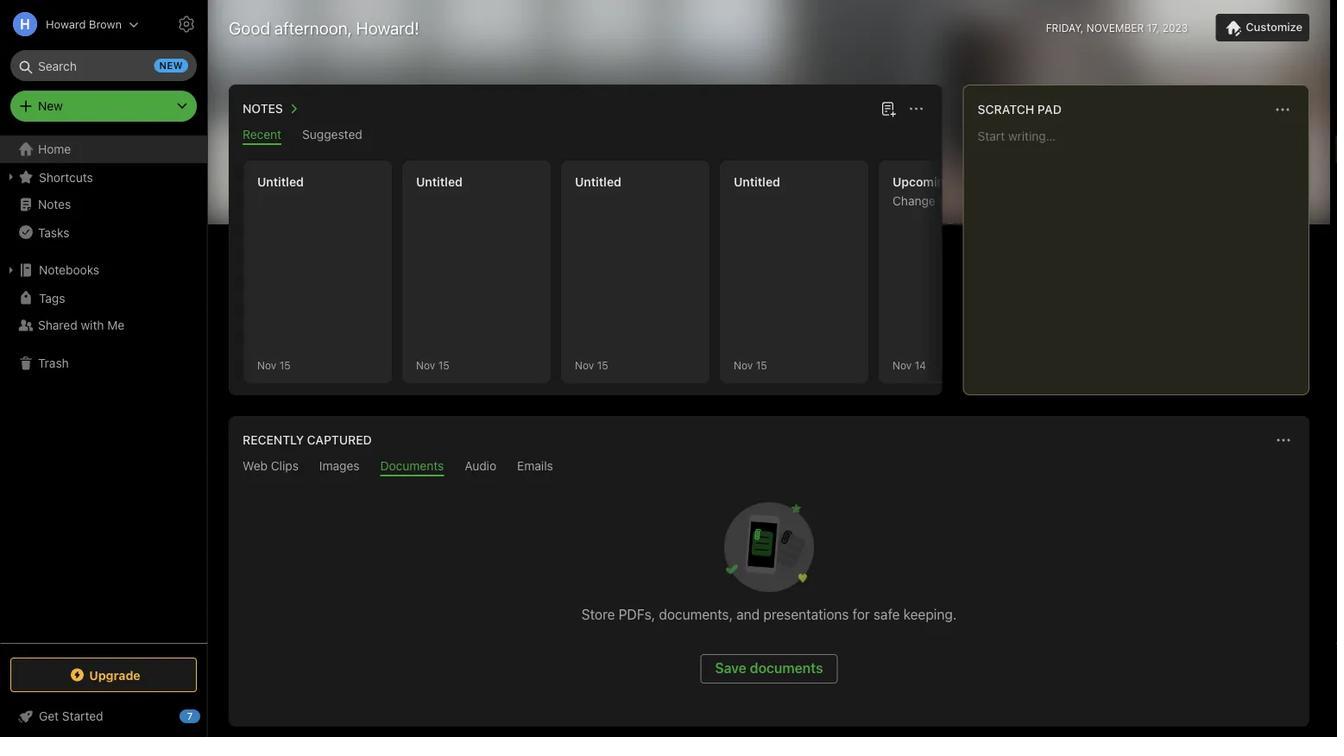 Task type: locate. For each thing, give the bounding box(es) containing it.
notes inside button
[[243, 101, 283, 116]]

0 horizontal spatial more actions image
[[906, 98, 927, 119]]

tab list containing web clips
[[232, 459, 1306, 477]]

upcoming
[[893, 175, 952, 189]]

3 15 from the left
[[597, 359, 608, 371]]

save documents
[[715, 660, 823, 676]]

project
[[955, 175, 997, 189]]

customize button
[[1216, 14, 1310, 41]]

More actions field
[[905, 97, 929, 121], [1271, 98, 1295, 122], [1272, 428, 1296, 452]]

good afternoon, howard!
[[229, 17, 420, 38]]

howard
[[46, 18, 86, 31]]

friday, november 17, 2023
[[1046, 22, 1188, 34]]

15
[[279, 359, 291, 371], [438, 359, 450, 371], [597, 359, 608, 371], [756, 359, 767, 371]]

settings image
[[176, 14, 197, 35]]

keeping.
[[904, 607, 957, 623]]

new
[[38, 99, 63, 113]]

17,
[[1147, 22, 1160, 34]]

tree containing home
[[0, 136, 207, 642]]

captured
[[307, 433, 372, 447]]

shared with me
[[38, 318, 125, 332]]

1 vertical spatial tab list
[[232, 459, 1306, 477]]

more actions image
[[906, 98, 927, 119], [1274, 430, 1294, 451]]

audio
[[465, 459, 497, 473]]

nov
[[257, 359, 277, 371], [416, 359, 435, 371], [575, 359, 594, 371], [734, 359, 753, 371], [893, 359, 912, 371]]

0 vertical spatial more actions image
[[906, 98, 927, 119]]

good
[[229, 17, 270, 38]]

notes up recent
[[243, 101, 283, 116]]

0 vertical spatial tab list
[[232, 127, 939, 145]]

me
[[107, 318, 125, 332]]

untitled
[[257, 175, 304, 189], [416, 175, 463, 189], [575, 175, 622, 189], [734, 175, 780, 189]]

recent
[[243, 127, 282, 142]]

tab list containing recent
[[232, 127, 939, 145]]

tasks button
[[0, 218, 206, 246]]

1 tab list from the top
[[232, 127, 939, 145]]

documents tab
[[380, 459, 444, 477]]

documents
[[380, 459, 444, 473]]

recent tab panel
[[229, 145, 1337, 395]]

4 nov 15 from the left
[[734, 359, 767, 371]]

emails tab
[[517, 459, 553, 477]]

documents tab panel
[[229, 477, 1310, 727]]

click to collapse image
[[201, 705, 214, 726]]

tab list for recently captured
[[232, 459, 1306, 477]]

save documents button
[[701, 654, 838, 684]]

recently
[[243, 433, 304, 447]]

nov 15
[[257, 359, 291, 371], [416, 359, 450, 371], [575, 359, 608, 371], [734, 359, 767, 371]]

and
[[737, 607, 760, 623]]

1 horizontal spatial more actions image
[[1274, 430, 1294, 451]]

1 untitled from the left
[[257, 175, 304, 189]]

howard!
[[356, 17, 420, 38]]

recently captured button
[[239, 430, 372, 451]]

images
[[319, 459, 360, 473]]

2 tab list from the top
[[232, 459, 1306, 477]]

0 horizontal spatial notes
[[38, 197, 71, 212]]

format
[[960, 194, 997, 208]]

1 vertical spatial more actions image
[[1274, 430, 1294, 451]]

notes up the tasks
[[38, 197, 71, 212]]

tab list
[[232, 127, 939, 145], [232, 459, 1306, 477]]

3 nov 15 from the left
[[575, 359, 608, 371]]

save
[[715, 660, 747, 676]]

3 nov from the left
[[575, 359, 594, 371]]

tree
[[0, 136, 207, 642]]

clips
[[271, 459, 299, 473]]

0 vertical spatial notes
[[243, 101, 283, 116]]

suggested tab
[[302, 127, 362, 145]]

shortcuts button
[[0, 163, 206, 191]]

web clips
[[243, 459, 299, 473]]

2 untitled from the left
[[416, 175, 463, 189]]

notes
[[243, 101, 283, 116], [38, 197, 71, 212]]

web clips tab
[[243, 459, 299, 477]]

2023
[[1163, 22, 1188, 34]]

november
[[1087, 22, 1144, 34]]

more actions field for scratch pad
[[1271, 98, 1295, 122]]

documents
[[750, 660, 823, 676]]

upgrade button
[[10, 658, 197, 692]]

friday,
[[1046, 22, 1084, 34]]

1 vertical spatial notes
[[38, 197, 71, 212]]

14
[[915, 359, 926, 371]]

1 horizontal spatial notes
[[243, 101, 283, 116]]

home link
[[0, 136, 207, 163]]

get started
[[39, 709, 103, 724]]

the
[[939, 194, 957, 208]]

documents,
[[659, 607, 733, 623]]

new button
[[10, 91, 197, 122]]

emails
[[517, 459, 553, 473]]

notebooks link
[[0, 256, 206, 284]]

notes button
[[239, 98, 304, 119]]



Task type: vqa. For each thing, say whether or not it's contained in the screenshot.
offer
no



Task type: describe. For each thing, give the bounding box(es) containing it.
tags button
[[0, 284, 206, 312]]

4 15 from the left
[[756, 359, 767, 371]]

notes link
[[0, 191, 206, 218]]

shared with me link
[[0, 312, 206, 339]]

safe
[[874, 607, 900, 623]]

1 nov from the left
[[257, 359, 277, 371]]

presentations
[[764, 607, 849, 623]]

recent tab
[[243, 127, 282, 145]]

notes inside tree
[[38, 197, 71, 212]]

tab list for notes
[[232, 127, 939, 145]]

upcoming project change the format
[[893, 175, 997, 208]]

Start writing… text field
[[978, 129, 1308, 381]]

scratch pad button
[[975, 99, 1062, 120]]

pdfs,
[[619, 607, 655, 623]]

3 untitled from the left
[[575, 175, 622, 189]]

5 nov from the left
[[893, 359, 912, 371]]

shared
[[38, 318, 77, 332]]

notebooks
[[39, 263, 99, 277]]

new
[[159, 60, 183, 71]]

images tab
[[319, 459, 360, 477]]

2 nov 15 from the left
[[416, 359, 450, 371]]

customize
[[1246, 20, 1303, 33]]

scratch pad
[[978, 102, 1062, 117]]

tags
[[39, 291, 65, 305]]

get
[[39, 709, 59, 724]]

7
[[187, 711, 193, 722]]

change
[[893, 194, 936, 208]]

home
[[38, 142, 71, 156]]

store
[[582, 607, 615, 623]]

1 15 from the left
[[279, 359, 291, 371]]

howard brown
[[46, 18, 122, 31]]

trash
[[38, 356, 69, 370]]

scratch
[[978, 102, 1035, 117]]

Help and Learning task checklist field
[[0, 703, 207, 730]]

started
[[62, 709, 103, 724]]

1 nov 15 from the left
[[257, 359, 291, 371]]

2 15 from the left
[[438, 359, 450, 371]]

tasks
[[38, 225, 69, 239]]

Search text field
[[22, 50, 185, 81]]

trash link
[[0, 350, 206, 377]]

expand notebooks image
[[4, 263, 18, 277]]

for
[[853, 607, 870, 623]]

4 untitled from the left
[[734, 175, 780, 189]]

audio tab
[[465, 459, 497, 477]]

more actions field for recently captured
[[1272, 428, 1296, 452]]

4 nov from the left
[[734, 359, 753, 371]]

afternoon,
[[274, 17, 352, 38]]

pad
[[1038, 102, 1062, 117]]

with
[[81, 318, 104, 332]]

web
[[243, 459, 268, 473]]

more actions image
[[1273, 99, 1293, 120]]

recently captured
[[243, 433, 372, 447]]

nov 14
[[893, 359, 926, 371]]

suggested
[[302, 127, 362, 142]]

Account field
[[0, 7, 139, 41]]

new search field
[[22, 50, 188, 81]]

store pdfs, documents, and presentations for safe keeping.
[[582, 607, 957, 623]]

brown
[[89, 18, 122, 31]]

shortcuts
[[39, 170, 93, 184]]

upgrade
[[89, 668, 140, 682]]

2 nov from the left
[[416, 359, 435, 371]]



